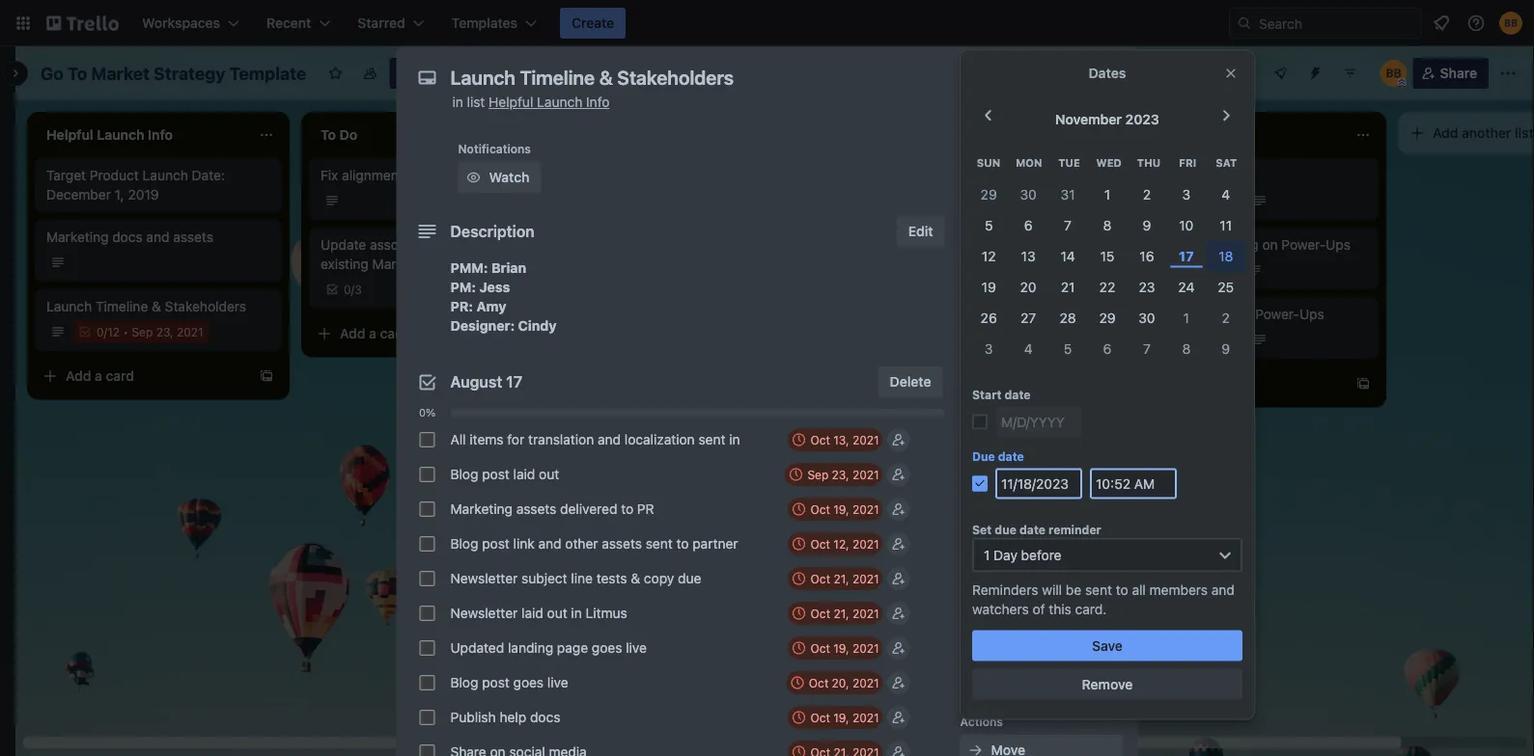 Task type: locate. For each thing, give the bounding box(es) containing it.
26 button
[[969, 302, 1009, 333]]

1 horizontal spatial 17
[[1179, 248, 1194, 264]]

Jul 23, 2020 checkbox
[[869, 328, 966, 351]]

oct 12, 2021 button
[[787, 533, 883, 556]]

31 button
[[1048, 179, 1088, 210]]

2020 for nov 13, 2020
[[1210, 194, 1239, 208]]

marketing inside august 17 group
[[450, 502, 513, 517]]

8 for the topmost 8 button
[[1103, 217, 1112, 233]]

add a card button down jul 31, 2020
[[857, 689, 1074, 720]]

start
[[972, 388, 1002, 402]]

a for docs
[[95, 368, 102, 384]]

newsletter
[[450, 571, 518, 587], [450, 606, 518, 622], [906, 627, 973, 643]]

add a card button for -
[[857, 689, 1074, 720]]

0 horizontal spatial 3 button
[[969, 333, 1009, 364]]

pmm:
[[450, 260, 488, 276]]

newsletter for newsletter subject line tests & copy due
[[450, 571, 518, 587]]

1 vertical spatial due
[[678, 571, 701, 587]]

launch left timeline at the left top of the page
[[46, 299, 92, 315]]

0 vertical spatial add a card button
[[309, 319, 525, 349]]

5
[[985, 217, 993, 233], [1064, 341, 1072, 357]]

bob builder (bobbuilder40) image
[[1499, 12, 1523, 35], [1380, 60, 1407, 87]]

0 vertical spatial training
[[1209, 237, 1259, 253]]

1 vertical spatial out
[[547, 606, 567, 622]]

1 jul from the top
[[892, 264, 908, 277]]

newsletter for newsletter laid out in litmus
[[450, 606, 518, 622]]

add a card button down 0 / 12 • sep 23, 2021
[[35, 361, 251, 392]]

add a card for assorted
[[340, 326, 408, 342]]

2020 up the 11
[[1210, 194, 1239, 208]]

oct 12, 2021
[[810, 538, 879, 551]]

2020 right 14,
[[1210, 333, 1239, 347]]

0 left •
[[97, 325, 104, 339]]

2021 right 20,
[[852, 677, 879, 690]]

19, for publish help docs
[[833, 712, 849, 725]]

28
[[1060, 310, 1076, 326]]

1 horizontal spatial 6
[[1103, 341, 1112, 357]]

1 vertical spatial live
[[547, 675, 568, 691]]

/ for 3
[[351, 283, 355, 296]]

2021 for publish help docs
[[852, 712, 879, 725]]

1 up nov 14, 2020 checkbox
[[1183, 310, 1189, 326]]

7 down 31 button
[[1064, 217, 1072, 233]]

0 vertical spatial 5
[[985, 217, 993, 233]]

sm image for cover
[[966, 353, 985, 373]]

0 vertical spatial /
[[351, 283, 355, 296]]

0 vertical spatial due
[[995, 524, 1017, 537]]

2 oct 19, 2021 from the top
[[810, 642, 879, 656]]

2 down the thu
[[1143, 186, 1151, 202]]

M/D/YYYY text field
[[995, 407, 1082, 438], [995, 469, 1082, 499]]

1 horizontal spatial 4 button
[[1206, 179, 1246, 210]]

27 button
[[1009, 302, 1048, 333]]

jul for app
[[892, 333, 908, 347]]

sm image inside members link
[[966, 160, 985, 180]]

2 button down the thu
[[1127, 179, 1167, 210]]

watch
[[489, 169, 529, 185]]

blog post laid out
[[450, 467, 559, 483]]

16 button
[[1127, 241, 1167, 272]]

power-ups
[[960, 443, 1023, 457]]

4 down attachment
[[1024, 341, 1033, 357]]

20 button
[[1009, 272, 1048, 302]]

actions
[[960, 715, 1003, 729]]

updated
[[450, 641, 504, 657]]

2 oct 21, 2021 from the top
[[811, 607, 879, 621]]

23, for sep 23, 2021
[[832, 468, 849, 482]]

2 oct 19, 2021 button from the top
[[787, 637, 883, 660]]

oct for litmus
[[811, 607, 830, 621]]

delete link
[[878, 367, 943, 398]]

1 horizontal spatial add a card button
[[309, 319, 525, 349]]

7 for the top 7 button
[[1064, 217, 1072, 233]]

21, for newsletter laid out in litmus
[[834, 607, 849, 621]]

delete
[[890, 374, 931, 390]]

1 horizontal spatial assets
[[516, 502, 556, 517]]

1 horizontal spatial 8 button
[[1167, 333, 1206, 364]]

sep right •
[[132, 325, 153, 339]]

2 vertical spatial jul
[[892, 654, 908, 667]]

19, for marketing assets delivered to pr
[[833, 503, 849, 517]]

0 vertical spatial 4
[[1222, 186, 1230, 202]]

15
[[1100, 248, 1115, 264]]

1 vertical spatial 4
[[1024, 341, 1033, 357]]

updated landing page goes live
[[450, 641, 647, 657]]

ups inside the marketing training on power-ups link
[[1326, 237, 1351, 253]]

0 vertical spatial a
[[369, 326, 376, 342]]

22 button
[[1088, 272, 1127, 302]]

live down updated landing page goes live
[[547, 675, 568, 691]]

due inside august 17 group
[[678, 571, 701, 587]]

1 vertical spatial bob builder (bobbuilder40) image
[[1380, 60, 1407, 87]]

8 button up 15
[[1088, 210, 1127, 241]]

0 horizontal spatial a
[[95, 368, 102, 384]]

2021
[[177, 325, 203, 339], [852, 433, 879, 447], [852, 468, 879, 482], [852, 503, 879, 517], [852, 538, 879, 551], [852, 573, 879, 586], [852, 607, 879, 621], [852, 642, 879, 656], [852, 677, 879, 690], [852, 712, 879, 725]]

0 vertical spatial oct 19, 2021
[[810, 503, 879, 517]]

2021 up email
[[852, 607, 879, 621]]

before
[[1021, 547, 1062, 563]]

0 horizontal spatial add a card button
[[35, 361, 251, 392]]

0 vertical spatial 0
[[344, 283, 351, 296]]

be
[[1066, 582, 1081, 598]]

link
[[513, 536, 535, 552]]

3 jul from the top
[[892, 654, 908, 667]]

1 horizontal spatial on
[[498, 237, 514, 253]]

2021 for updated landing page goes live
[[852, 642, 879, 656]]

target
[[46, 168, 86, 183]]

social
[[869, 168, 906, 183]]

2023
[[1125, 112, 1159, 127]]

30 button
[[1009, 179, 1048, 210], [1127, 302, 1167, 333]]

all
[[450, 432, 466, 448]]

19, up 12,
[[833, 503, 849, 517]]

1 horizontal spatial 5
[[1064, 341, 1072, 357]]

nov inside option
[[1166, 194, 1188, 208]]

blog for blog post laid out
[[450, 467, 478, 483]]

sent
[[699, 432, 726, 448], [646, 536, 673, 552], [1085, 582, 1112, 598]]

0 horizontal spatial on
[[443, 168, 458, 183]]

1 vertical spatial launch
[[143, 168, 188, 183]]

board link
[[389, 58, 472, 89]]

0 vertical spatial 2 button
[[1127, 179, 1167, 210]]

Newsletter laid out in Litmus checkbox
[[419, 606, 435, 622]]

0 horizontal spatial 6
[[1024, 217, 1033, 233]]

designer:
[[450, 318, 515, 334]]

0 vertical spatial dates
[[1089, 65, 1126, 81]]

m/d/yyyy text field for due date
[[995, 469, 1082, 499]]

23, inside button
[[832, 468, 849, 482]]

0 notifications image
[[1430, 12, 1453, 35]]

0 horizontal spatial 1 button
[[1088, 179, 1127, 210]]

0 vertical spatial 7 button
[[1048, 210, 1088, 241]]

other
[[565, 536, 598, 552]]

remove button
[[972, 669, 1243, 700]]

29 for 29 button to the top
[[981, 186, 997, 202]]

13, for oct
[[833, 433, 849, 447]]

13, for nov
[[1191, 194, 1207, 208]]

6 button up 13 in the top right of the page
[[1009, 210, 1048, 241]]

1 vertical spatial 21,
[[834, 573, 849, 586]]

2 horizontal spatial a
[[917, 697, 925, 713]]

date for start date
[[1005, 388, 1031, 402]]

to left partner in the left bottom of the page
[[676, 536, 689, 552]]

sm image down the add to card
[[966, 160, 985, 180]]

marketing training on power-ups
[[1143, 237, 1351, 253]]

23, for jul 23, 2020
[[911, 333, 929, 347]]

docs inside august 17 group
[[530, 710, 560, 726]]

add inside add another list button
[[1433, 125, 1458, 141]]

open information menu image
[[1467, 14, 1486, 33]]

announcement down sm image at the top right of page
[[942, 237, 1036, 253]]

3 down existing
[[355, 283, 362, 296]]

2021 up sep 23, 2021
[[852, 433, 879, 447]]

1 oct 19, 2021 from the top
[[810, 503, 879, 517]]

2020 down the blog post - announcement
[[930, 264, 959, 277]]

jess
[[479, 280, 510, 295]]

12 up '19'
[[982, 248, 996, 264]]

2021 for newsletter laid out in litmus
[[852, 607, 879, 621]]

marketing training on power-ups link
[[1143, 236, 1367, 255]]

post left -
[[901, 237, 928, 253]]

slack
[[991, 548, 1026, 564]]

0 vertical spatial 7
[[1064, 217, 1072, 233]]

marketing for marketing training on power-ups
[[1143, 237, 1205, 253]]

2021 for blog post link and other assets sent to partner
[[852, 538, 879, 551]]

oct 19, 2021 button down oct 20, 2021 button
[[787, 707, 883, 730]]

nov 14, 2020
[[1166, 333, 1239, 347]]

/ down existing
[[351, 283, 355, 296]]

close popover image
[[1223, 66, 1239, 81]]

primary element
[[0, 0, 1534, 46]]

2 vertical spatial 3
[[985, 341, 993, 357]]

card down jul 31, 2020
[[928, 697, 957, 713]]

sent inside the 'reminders will be sent to all members and watchers of this card.'
[[1085, 582, 1112, 598]]

1 vertical spatial 9 button
[[1206, 333, 1246, 364]]

line
[[571, 571, 593, 587]]

power- inside add power-ups link
[[1020, 587, 1065, 602]]

switch to… image
[[14, 14, 33, 33]]

oct 20, 2021 button
[[786, 672, 883, 695]]

5 button
[[969, 210, 1009, 241], [1048, 333, 1088, 364]]

newsletter subject line tests & copy due
[[450, 571, 701, 587]]

2021 right 12,
[[852, 538, 879, 551]]

due right set
[[995, 524, 1017, 537]]

0 horizontal spatial 4
[[1024, 341, 1033, 357]]

m/d/yyyy text field down start date
[[995, 407, 1082, 438]]

bob builder (bobbuilder40) image left share button on the top of page
[[1380, 60, 1407, 87]]

1 vertical spatial add a card
[[66, 368, 134, 384]]

sm image up start
[[966, 353, 985, 373]]

fix alignment issue on /pricing
[[321, 168, 509, 183]]

18 button
[[1206, 241, 1246, 272]]

checklist
[[991, 239, 1050, 255]]

oct 19, 2021 for live
[[810, 642, 879, 656]]

5 down the 28 button
[[1064, 341, 1072, 357]]

0 down existing
[[344, 283, 351, 296]]

29 button down 22
[[1088, 302, 1127, 333]]

sent for in
[[699, 432, 726, 448]]

4 for the right '4' 'button'
[[1222, 186, 1230, 202]]

alignment
[[342, 168, 403, 183]]

2 oct 21, 2021 button from the top
[[787, 602, 883, 626]]

oct 19, 2021 down oct 20, 2021
[[810, 712, 879, 725]]

add a card down •
[[66, 368, 134, 384]]

2020 down promotion
[[935, 194, 964, 208]]

0 vertical spatial assets
[[173, 229, 213, 245]]

23, down launch timeline & stakeholders link at the top
[[156, 325, 173, 339]]

a for post
[[917, 697, 925, 713]]

1 horizontal spatial 30 button
[[1127, 302, 1167, 333]]

oct 19, 2021 button up oct 12, 2021 button
[[787, 498, 883, 521]]

next month image
[[1215, 104, 1238, 127]]

2020 for jul 31, 2020
[[930, 654, 959, 667]]

4 button down attachment
[[1009, 333, 1048, 364]]

0 horizontal spatial 5 button
[[969, 210, 1009, 241]]

oct 21, 2021 up email
[[811, 607, 879, 621]]

in down board
[[452, 94, 463, 110]]

customize views image
[[481, 64, 501, 83]]

17
[[1179, 248, 1194, 264], [506, 373, 522, 391]]

3 button down 26
[[969, 333, 1009, 364]]

1 left day
[[984, 547, 990, 563]]

a down 31,
[[917, 697, 925, 713]]

post for laid
[[482, 467, 510, 483]]

sm image inside cover link
[[966, 353, 985, 373]]

1 horizontal spatial 3
[[985, 341, 993, 357]]

2 vertical spatial launch
[[46, 299, 92, 315]]

2 vertical spatial nov
[[1166, 333, 1188, 347]]

sm image
[[966, 160, 985, 180], [464, 168, 483, 187], [966, 238, 985, 257], [966, 353, 985, 373], [966, 741, 985, 757]]

Jul 19, 2020 checkbox
[[869, 259, 965, 282]]

oct 21, 2021 for newsletter subject line tests & copy due
[[811, 573, 879, 586]]

oct 21, 2021 button for newsletter subject line tests & copy due
[[787, 568, 883, 591]]

2 vertical spatial 21,
[[834, 607, 849, 621]]

13, inside option
[[1191, 194, 1207, 208]]

create from template… image
[[259, 369, 274, 384], [1356, 377, 1371, 392], [1081, 697, 1097, 713]]

13 button
[[1009, 241, 1048, 272]]

2 jul from the top
[[892, 333, 908, 347]]

3 for right 3 button
[[1182, 186, 1191, 202]]

16
[[1140, 248, 1154, 264]]

attachment
[[991, 316, 1066, 332]]

0 horizontal spatial docs
[[112, 229, 143, 245]]

marketing down 10
[[1143, 237, 1205, 253]]

aug 21, 2020
[[892, 194, 964, 208]]

Blog post goes live checkbox
[[419, 676, 435, 691]]

17 down 10 button
[[1179, 248, 1194, 264]]

29 down 22 button
[[1099, 310, 1116, 326]]

product
[[90, 168, 139, 183]]

24 button
[[1167, 272, 1206, 302]]

0 horizontal spatial 9
[[1143, 217, 1151, 233]]

1 vertical spatial 1 button
[[1167, 302, 1206, 333]]

on inside update assorted references on existing marketing pages
[[498, 237, 514, 253]]

1 nov from the top
[[1166, 194, 1188, 208]]

-
[[932, 237, 938, 253]]

Board name text field
[[31, 58, 316, 89]]

oct for other
[[810, 538, 830, 551]]

jul left 31,
[[892, 654, 908, 667]]

19
[[982, 279, 996, 295]]

0 vertical spatial bob builder (bobbuilder40) image
[[1499, 12, 1523, 35]]

marketing for marketing assets delivered to pr
[[450, 502, 513, 517]]

post for goes
[[482, 675, 510, 691]]

19, down 20,
[[833, 712, 849, 725]]

0 horizontal spatial list
[[467, 94, 485, 110]]

sm image
[[966, 199, 985, 218]]

3 down 26 button
[[985, 341, 993, 357]]

0 vertical spatial 1 button
[[1088, 179, 1127, 210]]

docs down 1,
[[112, 229, 143, 245]]

1 oct 19, 2021 button from the top
[[787, 498, 883, 521]]

2020 up 25
[[1205, 264, 1233, 277]]

marketing docs and assets
[[46, 229, 213, 245]]

on up brian
[[498, 237, 514, 253]]

nov for sales
[[1166, 333, 1188, 347]]

0 vertical spatial 29
[[981, 186, 997, 202]]

1 horizontal spatial 1 button
[[1167, 302, 1206, 333]]

training for sales
[[1180, 307, 1230, 322]]

Nov 13, 2020 checkbox
[[1143, 189, 1244, 212]]

2 horizontal spatial 3
[[1182, 186, 1191, 202]]

jul for post
[[892, 264, 908, 277]]

Nov 14, 2020 checkbox
[[1143, 328, 1245, 351]]

sent right localization
[[699, 432, 726, 448]]

2021 for blog post laid out
[[852, 468, 879, 482]]

jul inside checkbox
[[892, 333, 908, 347]]

out up marketing assets delivered to pr on the left of the page
[[539, 467, 559, 483]]

23, down oct 13, 2021
[[832, 468, 849, 482]]

oct for pr
[[810, 503, 830, 517]]

jul down edit button
[[892, 264, 908, 277]]

2 button down 25
[[1206, 302, 1246, 333]]

card
[[1001, 134, 1026, 148], [380, 326, 408, 342], [106, 368, 134, 384], [928, 697, 957, 713]]

13, inside button
[[833, 433, 849, 447]]

to left pr
[[621, 502, 633, 517]]

list down customize views image
[[467, 94, 485, 110]]

1 oct 21, 2021 button from the top
[[787, 568, 883, 591]]

0 vertical spatial 13,
[[1191, 194, 1207, 208]]

25 button
[[1206, 272, 1246, 302]]

labels
[[991, 200, 1033, 216]]

a down update assorted references on existing marketing pages
[[369, 326, 376, 342]]

m/d/yyyy text field for start date
[[995, 407, 1082, 438]]

marketing for marketing docs and assets
[[46, 229, 109, 245]]

13,
[[1191, 194, 1207, 208], [833, 433, 849, 447]]

0 horizontal spatial 29 button
[[969, 179, 1009, 210]]

0 horizontal spatial assets
[[173, 229, 213, 245]]

0 horizontal spatial 8
[[1103, 217, 1112, 233]]

1 horizontal spatial in
[[571, 606, 582, 622]]

marketing down december
[[46, 229, 109, 245]]

newsletter down link
[[450, 571, 518, 587]]

partner
[[692, 536, 738, 552]]

oct for &
[[811, 573, 830, 586]]

blog up publish
[[450, 675, 478, 691]]

None text field
[[441, 60, 1078, 95]]

2 m/d/yyyy text field from the top
[[995, 469, 1082, 499]]

blog for blog post goes live
[[450, 675, 478, 691]]

2021 up oct 12, 2021
[[852, 503, 879, 517]]

& inside launch timeline & stakeholders link
[[152, 299, 161, 315]]

jul 19, 2020
[[892, 264, 959, 277]]

1 vertical spatial /
[[104, 325, 107, 339]]

thu
[[1137, 157, 1161, 170]]

to inside the 'reminders will be sent to all members and watchers of this card.'
[[1116, 582, 1128, 598]]

ups
[[1326, 237, 1351, 253], [1300, 307, 1324, 322], [1000, 443, 1023, 457], [1065, 587, 1091, 602]]

1 horizontal spatial 4
[[1222, 186, 1230, 202]]

laid down for
[[513, 467, 535, 483]]

0 vertical spatial newsletter
[[450, 571, 518, 587]]

date up before
[[1020, 524, 1046, 537]]

0 horizontal spatial add a card
[[66, 368, 134, 384]]

docs right help
[[530, 710, 560, 726]]

1 vertical spatial m/d/yyyy text field
[[995, 469, 1082, 499]]

0 vertical spatial sent
[[699, 432, 726, 448]]

on right 18
[[1262, 237, 1278, 253]]

1 horizontal spatial 8
[[1182, 341, 1191, 357]]

oct 21, 2021 button up email
[[787, 602, 883, 626]]

workspace visible image
[[362, 66, 378, 81]]

1 vertical spatial 29 button
[[1088, 302, 1127, 333]]

post for link
[[482, 536, 510, 552]]

create button
[[560, 8, 626, 39]]

1 vertical spatial oct 21, 2021 button
[[787, 602, 883, 626]]

30 down '23' button
[[1139, 310, 1155, 326]]

add a card button down pr:
[[309, 319, 525, 349]]

1 vertical spatial 30
[[1139, 310, 1155, 326]]

1 horizontal spatial 7 button
[[1127, 333, 1167, 364]]

launch up "2019"
[[143, 168, 188, 183]]

3 button up 10
[[1167, 179, 1206, 210]]

3 oct 19, 2021 button from the top
[[787, 707, 883, 730]]

2 nov from the top
[[1166, 264, 1188, 277]]

set
[[972, 524, 992, 537]]

calendar power-up image
[[1133, 65, 1149, 80]]

1 horizontal spatial 29 button
[[1088, 302, 1127, 333]]

19, down edit button
[[911, 264, 927, 277]]

/ for 12
[[104, 325, 107, 339]]

oct 21, 2021 for newsletter laid out in litmus
[[811, 607, 879, 621]]

list
[[467, 94, 485, 110], [1515, 125, 1534, 141]]

1 horizontal spatial add a card
[[340, 326, 408, 342]]

30 button down 23
[[1127, 302, 1167, 333]]

Updated landing page goes live checkbox
[[419, 641, 435, 657]]

oct 19, 2021 button for pr
[[787, 498, 883, 521]]

1 m/d/yyyy text field from the top
[[995, 407, 1082, 438]]

1 vertical spatial 13,
[[833, 433, 849, 447]]

Search field
[[1252, 9, 1421, 38]]

add a card down 0 / 3
[[340, 326, 408, 342]]

17 inside button
[[1179, 248, 1194, 264]]

1 vertical spatial 7 button
[[1127, 333, 1167, 364]]

23, down in-app announcement
[[911, 333, 929, 347]]

1 horizontal spatial 12
[[982, 248, 996, 264]]

fix
[[321, 168, 338, 183]]

add inside add button button
[[991, 666, 1017, 682]]

bob builder (bobbuilder40) image inside primary element
[[1499, 12, 1523, 35]]

0 vertical spatial launch
[[537, 94, 582, 110]]

0 horizontal spatial 29
[[981, 186, 997, 202]]

13, up sep 23, 2021
[[833, 433, 849, 447]]

19,
[[911, 264, 927, 277], [833, 503, 849, 517], [833, 642, 849, 656], [833, 712, 849, 725]]

add another list
[[1433, 125, 1534, 141]]

29 for 29 button to the right
[[1099, 310, 1116, 326]]

0 horizontal spatial 3
[[355, 283, 362, 296]]

1 horizontal spatial live
[[626, 641, 647, 657]]

& left copy
[[631, 571, 640, 587]]

sm image inside watch 'button'
[[464, 168, 483, 187]]

1 vertical spatial 5
[[1064, 341, 1072, 357]]

0 vertical spatial out
[[539, 467, 559, 483]]

3 nov from the top
[[1166, 333, 1188, 347]]

1 horizontal spatial goes
[[592, 641, 622, 657]]

launch left info
[[537, 94, 582, 110]]

19 button
[[969, 272, 1009, 302]]

2 horizontal spatial sent
[[1085, 582, 1112, 598]]

/ left •
[[104, 325, 107, 339]]

Newsletter subject line tests & copy due checkbox
[[419, 572, 435, 587]]

and right members
[[1211, 582, 1235, 598]]

1 horizontal spatial launch
[[143, 168, 188, 183]]

7 button
[[1048, 210, 1088, 241], [1127, 333, 1167, 364]]

2020
[[935, 194, 964, 208], [1210, 194, 1239, 208], [930, 264, 959, 277], [1205, 264, 1233, 277], [932, 333, 960, 347], [1210, 333, 1239, 347], [930, 654, 959, 667]]

3 oct 19, 2021 from the top
[[810, 712, 879, 725]]

training for marketing
[[1209, 237, 1259, 253]]

1 for 1 day before
[[984, 547, 990, 563]]

to
[[986, 134, 997, 148], [621, 502, 633, 517], [676, 536, 689, 552], [1116, 582, 1128, 598]]

0 vertical spatial 9
[[1143, 217, 1151, 233]]

oct inside oct 13, 2021 button
[[810, 433, 830, 447]]

launch timeline & stakeholders link
[[46, 297, 270, 317]]

1 vertical spatial 3 button
[[969, 333, 1009, 364]]

post left link
[[482, 536, 510, 552]]

add power-ups link
[[960, 579, 1122, 610]]

2021 down oct 20, 2021
[[852, 712, 879, 725]]

9 button
[[1127, 210, 1167, 241], [1206, 333, 1246, 364]]

10
[[1179, 217, 1194, 233]]

card for marketing docs and assets
[[106, 368, 134, 384]]

oct 19, 2021 button up oct 20, 2021 button
[[787, 637, 883, 660]]

1 vertical spatial a
[[95, 368, 102, 384]]

oct inside oct 12, 2021 button
[[810, 538, 830, 551]]

1 oct 21, 2021 from the top
[[811, 573, 879, 586]]

blog down the all
[[450, 467, 478, 483]]

sm image inside checklist link
[[966, 238, 985, 257]]

0 horizontal spatial 0
[[97, 325, 104, 339]]

23, inside checkbox
[[911, 333, 929, 347]]

8 left 14,
[[1182, 341, 1191, 357]]

9 right 14,
[[1222, 341, 1230, 357]]

in right localization
[[729, 432, 740, 448]]

19, up 20,
[[833, 642, 849, 656]]

due
[[972, 450, 995, 464]]

2 left "on"
[[1222, 310, 1230, 326]]

laid up landing
[[521, 606, 543, 622]]

21, for newsletter subject line tests & copy due
[[834, 573, 849, 586]]

0 horizontal spatial 13,
[[833, 433, 849, 447]]

a for assorted
[[369, 326, 376, 342]]

oct 21, 2021 button
[[787, 568, 883, 591], [787, 602, 883, 626]]



Task type: describe. For each thing, give the bounding box(es) containing it.
add a card for docs
[[66, 368, 134, 384]]

0 horizontal spatial 2 button
[[1127, 179, 1167, 210]]

0 vertical spatial announcement
[[942, 237, 1036, 253]]

show menu image
[[1498, 64, 1518, 83]]

translation
[[528, 432, 594, 448]]

add power-ups
[[991, 587, 1091, 602]]

12 inside button
[[982, 248, 996, 264]]

create from template… image for in-app announcement
[[1081, 697, 1097, 713]]

1 vertical spatial laid
[[521, 606, 543, 622]]

add a card button for references
[[309, 319, 525, 349]]

subject
[[521, 571, 567, 587]]

19, for updated landing page goes live
[[833, 642, 849, 656]]

sent for to
[[646, 536, 673, 552]]

card for blog post - announcement
[[928, 697, 957, 713]]

info
[[586, 94, 610, 110]]

1 down "automation"
[[1019, 654, 1024, 667]]

oct 21, 2021 button for newsletter laid out in litmus
[[787, 602, 883, 626]]

oct 19, 2021 button for live
[[787, 637, 883, 660]]

sales training on power-ups link
[[1143, 305, 1367, 324]]

pages
[[438, 256, 476, 272]]

google
[[991, 509, 1037, 525]]

reminders will be sent to all members and watchers of this card.
[[972, 582, 1235, 617]]

Blog post link and other assets sent to partner checkbox
[[419, 537, 435, 552]]

0 vertical spatial laid
[[513, 467, 535, 483]]

amy
[[476, 299, 506, 315]]

4 for '4' 'button' to the left
[[1024, 341, 1033, 357]]

dates inside button
[[991, 278, 1028, 294]]

0 horizontal spatial 12
[[107, 325, 120, 339]]

31
[[1061, 186, 1075, 202]]

20
[[1020, 279, 1037, 295]]

oct inside oct 20, 2021 button
[[809, 677, 829, 690]]

2020 for nov 9, 2020
[[1205, 264, 1233, 277]]

0 vertical spatial in
[[452, 94, 463, 110]]

0 vertical spatial 30 button
[[1009, 179, 1048, 210]]

0 / 12 • sep 23, 2021
[[97, 325, 203, 339]]

10 button
[[1167, 210, 1206, 241]]

create
[[572, 15, 614, 31]]

1 vertical spatial 3
[[355, 283, 362, 296]]

0 vertical spatial goes
[[592, 641, 622, 657]]

12,
[[833, 538, 849, 551]]

all
[[1132, 582, 1146, 598]]

23
[[1139, 279, 1155, 295]]

button
[[1020, 666, 1062, 682]]

0 horizontal spatial bob builder (bobbuilder40) image
[[1380, 60, 1407, 87]]

update assorted references on existing marketing pages link
[[321, 236, 545, 274]]

on for issue
[[443, 168, 458, 183]]

oct for live
[[810, 642, 830, 656]]

9 for rightmost 9 button
[[1222, 341, 1230, 357]]

1 horizontal spatial 3 button
[[1167, 179, 1206, 210]]

email newsletter
[[869, 627, 973, 643]]

2021 down stakeholders
[[177, 325, 203, 339]]

blog post link and other assets sent to partner
[[450, 536, 738, 552]]

share
[[1440, 65, 1477, 81]]

email
[[869, 627, 902, 643]]

list inside button
[[1515, 125, 1534, 141]]

1 vertical spatial 6
[[1103, 341, 1112, 357]]

1 for bottommost 1 button
[[1183, 310, 1189, 326]]

marketing assets delivered to pr
[[450, 502, 654, 517]]

pr:
[[450, 299, 473, 315]]

2 horizontal spatial create from template… image
[[1356, 377, 1371, 392]]

Aug 21, 2020 checkbox
[[869, 189, 970, 212]]

Publish help docs checkbox
[[419, 711, 435, 726]]

0%
[[419, 407, 436, 419]]

1 horizontal spatial 9 button
[[1206, 333, 1246, 364]]

december
[[46, 187, 111, 203]]

0 vertical spatial 9 button
[[1127, 210, 1167, 241]]

fix alignment issue on /pricing link
[[321, 166, 545, 185]]

card for update assorted references on existing marketing pages
[[380, 326, 408, 342]]

2020 for nov 14, 2020
[[1210, 333, 1239, 347]]

0 horizontal spatial 23,
[[156, 325, 173, 339]]

post for -
[[901, 237, 928, 253]]

31,
[[911, 654, 927, 667]]

custom fields
[[991, 393, 1082, 409]]

1 horizontal spatial 2 button
[[1206, 302, 1246, 333]]

0 for 0 / 12 • sep 23, 2021
[[97, 325, 104, 339]]

drive
[[1040, 509, 1073, 525]]

sm image for checklist
[[966, 238, 985, 257]]

custom
[[991, 393, 1041, 409]]

landing
[[508, 641, 553, 657]]

last month image
[[977, 104, 1000, 127]]

0 vertical spatial live
[[626, 641, 647, 657]]

2021 for marketing assets delivered to pr
[[852, 503, 879, 517]]

star or unstar board image
[[328, 66, 343, 81]]

sm image down actions
[[966, 741, 985, 757]]

sm image for members
[[966, 160, 985, 180]]

2021 for blog post goes live
[[852, 677, 879, 690]]

7 for rightmost 7 button
[[1143, 341, 1151, 357]]

create from template… image
[[533, 326, 548, 342]]

0 vertical spatial 29 button
[[969, 179, 1009, 210]]

2021 for all items for translation and localization sent in
[[852, 433, 879, 447]]

to
[[68, 63, 87, 84]]

13
[[1021, 248, 1036, 264]]

Nov 9, 2020 checkbox
[[1143, 259, 1239, 282]]

1 vertical spatial 5 button
[[1048, 333, 1088, 364]]

page
[[557, 641, 588, 657]]

0 horizontal spatial 6 button
[[1009, 210, 1048, 241]]

assorted
[[370, 237, 424, 253]]

0 vertical spatial 8 button
[[1088, 210, 1127, 241]]

go to market strategy template
[[41, 63, 306, 84]]

add inside add power-ups link
[[991, 587, 1017, 602]]

nov for marketing
[[1166, 264, 1188, 277]]

august 17 group
[[412, 423, 945, 757]]

newsletter laid out in litmus
[[450, 606, 627, 622]]

will
[[1042, 582, 1062, 598]]

1 vertical spatial 2
[[1222, 310, 1230, 326]]

2 horizontal spatial assets
[[602, 536, 642, 552]]

and right translation
[[598, 432, 621, 448]]

0 for 0 / 3
[[344, 283, 351, 296]]

1 for the left 1 button
[[1104, 186, 1110, 202]]

of
[[1033, 601, 1045, 617]]

sun
[[977, 157, 1000, 170]]

tue
[[1058, 157, 1080, 170]]

on
[[1234, 307, 1252, 322]]

24
[[1178, 279, 1195, 295]]

launch inside target product launch date: december 1, 2019
[[143, 168, 188, 183]]

tests
[[596, 571, 627, 587]]

21, inside "aug 21, 2020" checkbox
[[917, 194, 932, 208]]

30 for 30 button to the top
[[1020, 186, 1037, 202]]

19, inside option
[[911, 264, 927, 277]]

power ups image
[[1273, 66, 1289, 81]]

search image
[[1237, 15, 1252, 31]]

Jul 31, 2020 checkbox
[[869, 649, 965, 672]]

28 button
[[1048, 302, 1088, 333]]

2 vertical spatial newsletter
[[906, 627, 973, 643]]

ups inside add power-ups link
[[1065, 587, 1091, 602]]

existing
[[321, 256, 369, 272]]

0 horizontal spatial 4 button
[[1009, 333, 1048, 364]]

& inside august 17 group
[[631, 571, 640, 587]]

2021 for newsletter subject line tests & copy due
[[852, 573, 879, 586]]

cover link
[[960, 348, 1122, 378]]

add a card for post
[[888, 697, 957, 713]]

oct 13, 2021 button
[[787, 429, 883, 452]]

oct for and
[[810, 433, 830, 447]]

in-
[[869, 307, 886, 322]]

ups inside sales training on power-ups link
[[1300, 307, 1324, 322]]

november 2023
[[1055, 112, 1159, 127]]

on for references
[[498, 237, 514, 253]]

sales
[[1143, 307, 1177, 322]]

save button
[[972, 631, 1243, 662]]

add a card button for and
[[35, 361, 251, 392]]

and down "2019"
[[146, 229, 169, 245]]

issue
[[407, 168, 439, 183]]

0 horizontal spatial launch
[[46, 299, 92, 315]]

blog for blog post link and other assets sent to partner
[[450, 536, 478, 552]]

20,
[[832, 677, 849, 690]]

oct 19, 2021 for pr
[[810, 503, 879, 517]]

2020 for aug 21, 2020
[[935, 194, 964, 208]]

sep 23, 2021
[[808, 468, 879, 482]]

date:
[[192, 168, 225, 183]]

cover
[[991, 355, 1029, 371]]

remove
[[1082, 677, 1133, 693]]

1 vertical spatial announcement
[[915, 307, 1009, 322]]

2 vertical spatial date
[[1020, 524, 1046, 537]]

0 / 3
[[344, 283, 362, 296]]

marketing docs and assets link
[[46, 228, 270, 247]]

1 vertical spatial 17
[[506, 373, 522, 391]]

sales training on power-ups
[[1143, 307, 1324, 322]]

8 for rightmost 8 button
[[1182, 341, 1191, 357]]

0 horizontal spatial sep
[[132, 325, 153, 339]]

blog for blog post - announcement
[[869, 237, 897, 253]]

Blog post laid out checkbox
[[419, 467, 435, 483]]

All items for translation and localization sent in checkbox
[[419, 433, 435, 448]]

google drive
[[991, 509, 1073, 525]]

2 horizontal spatial on
[[1262, 237, 1278, 253]]

25
[[1218, 279, 1234, 295]]

social promotion
[[869, 168, 974, 183]]

11
[[1220, 217, 1232, 233]]

save
[[1092, 638, 1123, 654]]

Share on social media checkbox
[[419, 745, 435, 757]]

timeline
[[96, 299, 148, 315]]

create from template… image for launch timeline & stakeholders
[[259, 369, 274, 384]]

1 vertical spatial goes
[[513, 675, 544, 691]]

app
[[886, 307, 911, 322]]

fri
[[1179, 157, 1196, 170]]

21
[[1061, 279, 1075, 295]]

labels link
[[960, 193, 1122, 224]]

power- inside the marketing training on power-ups link
[[1282, 237, 1326, 253]]

0 vertical spatial 6
[[1024, 217, 1033, 233]]

0 vertical spatial 5 button
[[969, 210, 1009, 241]]

30 for rightmost 30 button
[[1139, 310, 1155, 326]]

card up mon
[[1001, 134, 1026, 148]]

messaging doc
[[1143, 168, 1239, 183]]

0 vertical spatial 2
[[1143, 186, 1151, 202]]

marketing inside update assorted references on existing marketing pages
[[372, 256, 435, 272]]

and inside the 'reminders will be sent to all members and watchers of this card.'
[[1211, 582, 1235, 598]]

1 horizontal spatial 6 button
[[1088, 333, 1127, 364]]

3 for 3 button to the bottom
[[985, 341, 993, 357]]

blog post - announcement
[[869, 237, 1036, 253]]

22
[[1099, 279, 1115, 295]]

9 for the top 9 button
[[1143, 217, 1151, 233]]

power- inside sales training on power-ups link
[[1255, 307, 1300, 322]]

1 vertical spatial in
[[729, 432, 740, 448]]

to up sun
[[986, 134, 997, 148]]

sm image for watch
[[464, 168, 483, 187]]

1 horizontal spatial due
[[995, 524, 1017, 537]]

sep 23, 2021 button
[[784, 463, 883, 487]]

2020 for jul 23, 2020
[[932, 333, 960, 347]]

and right link
[[538, 536, 561, 552]]

start date
[[972, 388, 1031, 402]]

email newsletter link
[[869, 626, 1093, 645]]

2020 for jul 19, 2020
[[930, 264, 959, 277]]

automation
[[960, 636, 1026, 650]]

date for due date
[[998, 450, 1024, 464]]

Marketing assets delivered to PR checkbox
[[419, 502, 435, 517]]

Add time text field
[[1090, 469, 1177, 499]]

sep inside button
[[808, 468, 829, 482]]



Task type: vqa. For each thing, say whether or not it's contained in the screenshot.
Last month image
yes



